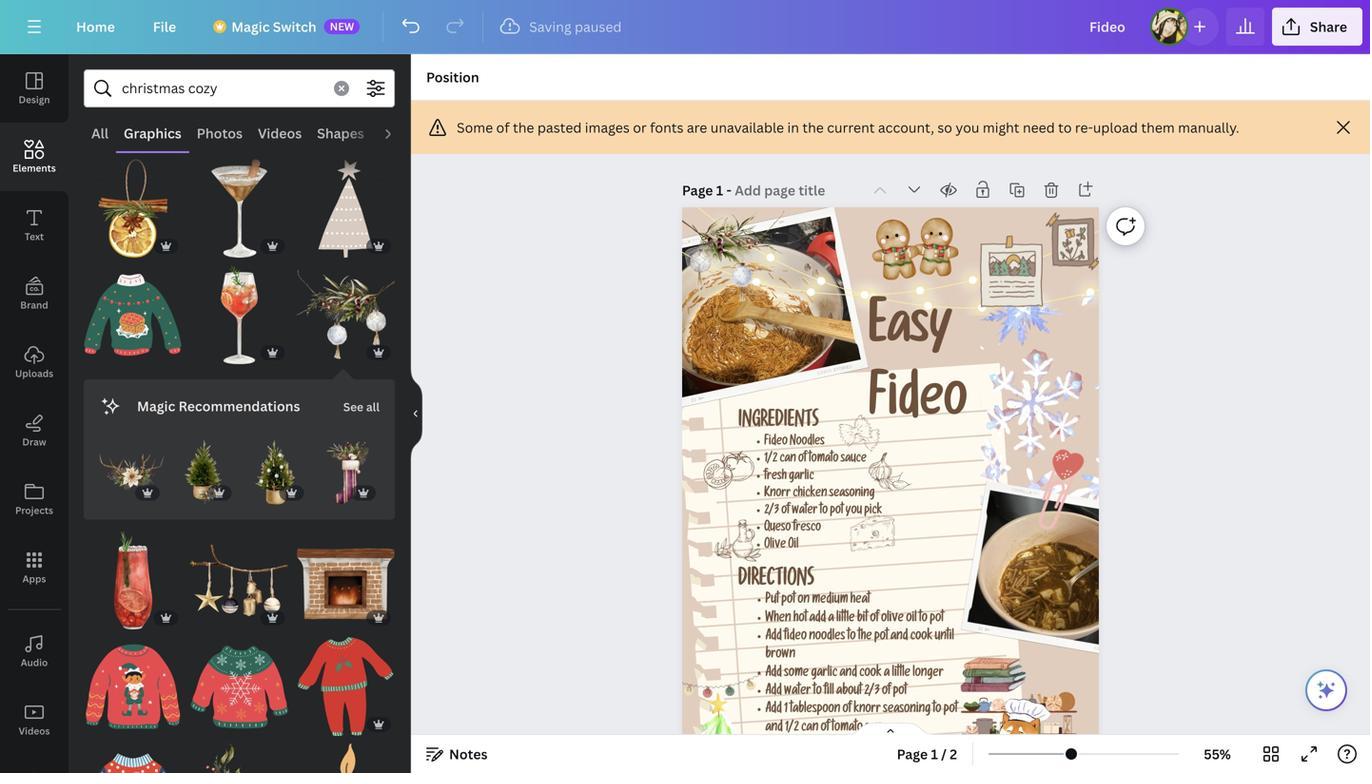 Task type: describe. For each thing, give the bounding box(es) containing it.
watercolor winter aperol spritz image
[[190, 266, 289, 364]]

1 for page 1 -
[[716, 181, 724, 199]]

graphics
[[124, 124, 182, 142]]

text button
[[0, 191, 69, 260]]

1 add from the top
[[766, 631, 782, 645]]

directions
[[738, 571, 814, 593]]

pot down olive
[[874, 631, 889, 645]]

see all button
[[341, 387, 382, 425]]

olive oil hand drawn image
[[715, 520, 762, 562]]

christmas cozy pajamas handdrawn illustration image
[[296, 638, 395, 737]]

all button
[[84, 115, 116, 151]]

1 for page 1 / 2
[[931, 746, 938, 764]]

see
[[343, 399, 364, 415]]

share button
[[1272, 8, 1363, 46]]

all
[[366, 399, 380, 415]]

page 1 -
[[682, 181, 735, 199]]

watercolor  christmas arrangement image
[[190, 744, 289, 774]]

graphics button
[[116, 115, 189, 151]]

switch
[[273, 18, 317, 36]]

some
[[457, 118, 493, 137]]

watercolor  christmas deer horn llustration image
[[99, 441, 163, 505]]

knorr
[[854, 704, 881, 718]]

of right about
[[882, 686, 891, 699]]

to left fill
[[814, 686, 822, 699]]

2 horizontal spatial and
[[891, 631, 908, 645]]

heat
[[851, 595, 870, 608]]

water inside put pot on medium heat when hot add a little bit of olive oil to pot add fideo noodles to the pot and cook until brown add some garlic and cook a little longer add water to fill about 2/3 of pot add 1 tablespoon of knorr seasoning to pot and 1/2 can of tomato sauce
[[784, 686, 811, 699]]

uploads button
[[0, 328, 69, 397]]

some
[[784, 668, 809, 681]]

brown
[[766, 649, 796, 663]]

upload
[[1093, 118, 1138, 137]]

of down noodles
[[799, 454, 807, 467]]

notes button
[[419, 740, 495, 770]]

1 horizontal spatial the
[[803, 118, 824, 137]]

them
[[1142, 118, 1175, 137]]

0 vertical spatial cook
[[910, 631, 933, 645]]

1/2 inside fideo noodles 1/2 can of tomato sauce fresh garlic knorr chicken seasoning 2/3 of water to pot you pick queso fresco olive oil
[[764, 454, 778, 467]]

1 inside put pot on medium heat when hot add a little bit of olive oil to pot add fideo noodles to the pot and cook until brown add some garlic and cook a little longer add water to fill about 2/3 of pot add 1 tablespoon of knorr seasoning to pot and 1/2 can of tomato sauce
[[784, 704, 788, 718]]

olive
[[764, 540, 786, 553]]

notes
[[449, 746, 488, 764]]

main menu bar
[[0, 0, 1371, 54]]

design
[[19, 93, 50, 106]]

1 horizontal spatial videos
[[258, 124, 302, 142]]

hot
[[794, 613, 807, 626]]

0 vertical spatial little
[[837, 613, 855, 626]]

put
[[766, 595, 779, 608]]

in
[[788, 118, 799, 137]]

farfalle pasta illustration image
[[839, 415, 880, 451]]

1 horizontal spatial videos button
[[250, 115, 310, 151]]

brand button
[[0, 260, 69, 328]]

hide image
[[410, 368, 423, 460]]

add
[[810, 613, 826, 626]]

oil
[[906, 613, 917, 626]]

0 horizontal spatial videos button
[[0, 686, 69, 755]]

photos
[[197, 124, 243, 142]]

can inside fideo noodles 1/2 can of tomato sauce fresh garlic knorr chicken seasoning 2/3 of water to pot you pick queso fresco olive oil
[[780, 454, 796, 467]]

3 add from the top
[[766, 686, 782, 699]]

can inside put pot on medium heat when hot add a little bit of olive oil to pot add fideo noodles to the pot and cook until brown add some garlic and cook a little longer add water to fill about 2/3 of pot add 1 tablespoon of knorr seasoning to pot and 1/2 can of tomato sauce
[[801, 722, 819, 736]]

paused
[[575, 18, 622, 36]]

pot up 2
[[944, 704, 958, 718]]

the inside put pot on medium heat when hot add a little bit of olive oil to pot add fideo noodles to the pot and cook until brown add some garlic and cook a little longer add water to fill about 2/3 of pot add 1 tablespoon of knorr seasoning to pot and 1/2 can of tomato sauce
[[858, 631, 872, 645]]

0 horizontal spatial and
[[766, 722, 783, 736]]

longer
[[913, 668, 944, 681]]

tomato inside fideo noodles 1/2 can of tomato sauce fresh garlic knorr chicken seasoning 2/3 of water to pot you pick queso fresco olive oil
[[809, 454, 839, 467]]

chicken
[[793, 488, 827, 501]]

0 horizontal spatial audio button
[[0, 618, 69, 686]]

home
[[76, 18, 115, 36]]

sauce inside fideo noodles 1/2 can of tomato sauce fresh garlic knorr chicken seasoning 2/3 of water to pot you pick queso fresco olive oil
[[841, 454, 867, 467]]

recommendations
[[179, 397, 300, 415]]

fonts
[[650, 118, 684, 137]]

fireplace mantel heating fire wood-burning cozy home warmth clipart illustration v1 image
[[296, 532, 395, 630]]

home link
[[61, 8, 130, 46]]

christmas decoration with dried orange. image
[[84, 159, 182, 258]]

ingredients
[[738, 413, 819, 434]]

1/2 inside put pot on medium heat when hot add a little bit of olive oil to pot add fideo noodles to the pot and cook until brown add some garlic and cook a little longer add water to fill about 2/3 of pot add 1 tablespoon of knorr seasoning to pot and 1/2 can of tomato sauce
[[785, 722, 799, 736]]

fresco
[[793, 523, 821, 536]]

ugly christmas sweaters elf image
[[84, 638, 182, 737]]

pot inside fideo noodles 1/2 can of tomato sauce fresh garlic knorr chicken seasoning 2/3 of water to pot you pick queso fresco olive oil
[[830, 506, 844, 519]]

pasted
[[538, 118, 582, 137]]

about
[[837, 686, 862, 699]]

knorr
[[764, 488, 791, 501]]

55% button
[[1187, 740, 1249, 770]]

fill
[[824, 686, 834, 699]]

file button
[[138, 8, 191, 46]]

manually.
[[1178, 118, 1240, 137]]

when
[[766, 613, 791, 626]]

fideo
[[784, 631, 807, 645]]

side panel tab list
[[0, 54, 69, 774]]

pot up show pages image
[[893, 686, 907, 699]]

page for page 1 / 2
[[897, 746, 928, 764]]

ugly christmas sweaters snowflakes image
[[190, 638, 289, 737]]

to right oil
[[919, 613, 928, 626]]

sauce inside put pot on medium heat when hot add a little bit of olive oil to pot add fideo noodles to the pot and cook until brown add some garlic and cook a little longer add water to fill about 2/3 of pot add 1 tablespoon of knorr seasoning to pot and 1/2 can of tomato sauce
[[865, 722, 892, 736]]

on
[[798, 595, 810, 608]]

easy
[[869, 306, 952, 361]]

watercolor christmas morning mimosa image
[[84, 532, 182, 630]]

projects
[[15, 504, 53, 517]]

photos button
[[189, 115, 250, 151]]

christmas ornaments image
[[190, 532, 289, 630]]

medium
[[812, 595, 848, 608]]

noodles
[[809, 631, 845, 645]]

fideo noodles 1/2 can of tomato sauce fresh garlic knorr chicken seasoning 2/3 of water to pot you pick queso fresco olive oil
[[764, 437, 882, 553]]

garlic inside fideo noodles 1/2 can of tomato sauce fresh garlic knorr chicken seasoning 2/3 of water to pot you pick queso fresco olive oil
[[789, 471, 814, 484]]

bit
[[857, 613, 868, 626]]

draw button
[[0, 397, 69, 465]]

re-
[[1075, 118, 1093, 137]]



Task type: vqa. For each thing, say whether or not it's contained in the screenshot.
bottom 1/2
yes



Task type: locate. For each thing, give the bounding box(es) containing it.
you right so
[[956, 118, 980, 137]]

position button
[[419, 62, 487, 92]]

fresh
[[764, 471, 787, 484]]

elements
[[13, 162, 56, 175]]

0 vertical spatial videos
[[258, 124, 302, 142]]

0 vertical spatial you
[[956, 118, 980, 137]]

so
[[938, 118, 953, 137]]

0 vertical spatial water
[[792, 506, 818, 519]]

0 vertical spatial fideo
[[869, 379, 967, 434]]

to left 're-'
[[1059, 118, 1072, 137]]

audio right shapes button on the top
[[380, 124, 418, 142]]

or
[[633, 118, 647, 137]]

1 horizontal spatial audio
[[380, 124, 418, 142]]

pot up until
[[930, 613, 944, 626]]

brand
[[20, 299, 48, 312]]

unavailable
[[711, 118, 784, 137]]

2 vertical spatial 1
[[931, 746, 938, 764]]

seasoning up pick
[[830, 488, 875, 501]]

noodles
[[790, 437, 825, 450]]

some of the pasted images or fonts are unavailable in the current account, so you might need to re-upload them manually.
[[457, 118, 1240, 137]]

magic up watercolor  christmas deer horn llustration image
[[137, 397, 175, 415]]

current
[[827, 118, 875, 137]]

1 vertical spatial and
[[840, 668, 857, 681]]

page left / on the right
[[897, 746, 928, 764]]

text
[[25, 230, 44, 243]]

1 vertical spatial fideo
[[764, 437, 788, 450]]

cook down oil
[[910, 631, 933, 645]]

page 1 / 2 button
[[890, 740, 965, 770]]

1/2 down the tablespoon on the right of the page
[[785, 722, 799, 736]]

and up about
[[840, 668, 857, 681]]

0 vertical spatial page
[[682, 181, 713, 199]]

page for page 1 -
[[682, 181, 713, 199]]

projects button
[[0, 465, 69, 534]]

until
[[935, 631, 954, 645]]

0 vertical spatial 2/3
[[764, 506, 779, 519]]

1 vertical spatial cook
[[860, 668, 882, 681]]

videos button
[[250, 115, 310, 151], [0, 686, 69, 755]]

0 vertical spatial tomato
[[809, 454, 839, 467]]

of right some at the top left of the page
[[496, 118, 510, 137]]

and down olive
[[891, 631, 908, 645]]

1 left -
[[716, 181, 724, 199]]

elements button
[[0, 123, 69, 191]]

tomato down noodles
[[809, 454, 839, 467]]

watercolor gingerbread martini drink image
[[190, 159, 289, 258]]

watercolor  christmas tree illustration image down magic recommendations
[[171, 441, 236, 505]]

audio button right shapes
[[372, 115, 425, 151]]

tomato
[[809, 454, 839, 467], [832, 722, 863, 736]]

1 vertical spatial audio button
[[0, 618, 69, 686]]

1 horizontal spatial fideo
[[869, 379, 967, 434]]

magic inside main "menu bar"
[[231, 18, 270, 36]]

2 watercolor  christmas tree illustration image from the left
[[243, 441, 308, 505]]

seasoning inside fideo noodles 1/2 can of tomato sauce fresh garlic knorr chicken seasoning 2/3 of water to pot you pick queso fresco olive oil
[[830, 488, 875, 501]]

the left "pasted"
[[513, 118, 534, 137]]

cook
[[910, 631, 933, 645], [860, 668, 882, 681]]

saving paused status
[[491, 15, 631, 38]]

1 horizontal spatial magic
[[231, 18, 270, 36]]

the
[[513, 118, 534, 137], [803, 118, 824, 137], [858, 631, 872, 645]]

of
[[496, 118, 510, 137], [799, 454, 807, 467], [782, 506, 790, 519], [870, 613, 879, 626], [882, 686, 891, 699], [843, 704, 852, 718], [821, 722, 830, 736]]

pick
[[864, 506, 882, 519]]

1 vertical spatial videos button
[[0, 686, 69, 755]]

55%
[[1204, 746, 1231, 764]]

1 horizontal spatial 1
[[784, 704, 788, 718]]

the right in
[[803, 118, 824, 137]]

0 vertical spatial and
[[891, 631, 908, 645]]

0 horizontal spatial audio
[[21, 657, 48, 670]]

apps
[[22, 573, 46, 586]]

2/3
[[764, 506, 779, 519], [864, 686, 880, 699]]

you left pick
[[846, 506, 862, 519]]

1 horizontal spatial 1/2
[[785, 722, 799, 736]]

pot left on
[[782, 595, 796, 608]]

0 vertical spatial audio
[[380, 124, 418, 142]]

1 horizontal spatial audio button
[[372, 115, 425, 151]]

share
[[1311, 18, 1348, 36]]

shapes button
[[310, 115, 372, 151]]

1 horizontal spatial watercolor  christmas tree illustration image
[[243, 441, 308, 505]]

0 horizontal spatial magic
[[137, 397, 175, 415]]

0 vertical spatial can
[[780, 454, 796, 467]]

cozy scandinavian christmas tree image
[[296, 159, 395, 258]]

0 horizontal spatial fideo
[[764, 437, 788, 450]]

videos inside side panel tab list
[[19, 725, 50, 738]]

of down about
[[843, 704, 852, 718]]

page inside page 1 / 2 button
[[897, 746, 928, 764]]

sauce
[[841, 454, 867, 467], [865, 722, 892, 736]]

0 vertical spatial a
[[828, 613, 834, 626]]

1 horizontal spatial you
[[956, 118, 980, 137]]

garlic up chicken
[[789, 471, 814, 484]]

1/2
[[764, 454, 778, 467], [785, 722, 799, 736]]

new
[[330, 19, 354, 33]]

1 vertical spatial little
[[892, 668, 911, 681]]

Search elements search field
[[122, 70, 323, 107]]

a
[[828, 613, 834, 626], [884, 668, 890, 681]]

fideo down easy
[[869, 379, 967, 434]]

water up fresco
[[792, 506, 818, 519]]

1 horizontal spatial cook
[[910, 631, 933, 645]]

can
[[780, 454, 796, 467], [801, 722, 819, 736]]

1 vertical spatial you
[[846, 506, 862, 519]]

audio inside side panel tab list
[[21, 657, 48, 670]]

seasoning inside put pot on medium heat when hot add a little bit of olive oil to pot add fideo noodles to the pot and cook until brown add some garlic and cook a little longer add water to fill about 2/3 of pot add 1 tablespoon of knorr seasoning to pot and 1/2 can of tomato sauce
[[883, 704, 931, 718]]

ugly christmas sweaters fruit cake image
[[84, 266, 182, 364]]

1 horizontal spatial seasoning
[[883, 704, 931, 718]]

1 horizontal spatial a
[[884, 668, 890, 681]]

2/3 down knorr
[[764, 506, 779, 519]]

fideo down ingredients
[[764, 437, 788, 450]]

2/3 inside put pot on medium heat when hot add a little bit of olive oil to pot add fideo noodles to the pot and cook until brown add some garlic and cook a little longer add water to fill about 2/3 of pot add 1 tablespoon of knorr seasoning to pot and 1/2 can of tomato sauce
[[864, 686, 880, 699]]

of up queso
[[782, 506, 790, 519]]

magic for magic recommendations
[[137, 397, 175, 415]]

little left longer
[[892, 668, 911, 681]]

1 vertical spatial sauce
[[865, 722, 892, 736]]

0 horizontal spatial watercolor  christmas tree illustration image
[[171, 441, 236, 505]]

0 horizontal spatial 1/2
[[764, 454, 778, 467]]

position
[[426, 68, 479, 86]]

1 left / on the right
[[931, 746, 938, 764]]

file
[[153, 18, 176, 36]]

0 horizontal spatial 1
[[716, 181, 724, 199]]

Design title text field
[[1075, 8, 1143, 46]]

watercolor  christmas tree illustration image
[[171, 441, 236, 505], [243, 441, 308, 505]]

pot
[[830, 506, 844, 519], [782, 595, 796, 608], [930, 613, 944, 626], [874, 631, 889, 645], [893, 686, 907, 699], [944, 704, 958, 718]]

1 vertical spatial 1/2
[[785, 722, 799, 736]]

1
[[716, 181, 724, 199], [784, 704, 788, 718], [931, 746, 938, 764]]

page
[[682, 181, 713, 199], [897, 746, 928, 764]]

1 vertical spatial a
[[884, 668, 890, 681]]

magic left switch at left top
[[231, 18, 270, 36]]

Page title text field
[[735, 181, 827, 200]]

0 horizontal spatial you
[[846, 506, 862, 519]]

of right bit
[[870, 613, 879, 626]]

2
[[950, 746, 958, 764]]

/
[[942, 746, 947, 764]]

0 horizontal spatial 2/3
[[764, 506, 779, 519]]

all
[[91, 124, 109, 142]]

see all
[[343, 399, 380, 415]]

queso
[[764, 523, 791, 536]]

are
[[687, 118, 707, 137]]

garlic up fill
[[811, 668, 838, 681]]

can up fresh
[[780, 454, 796, 467]]

page 1 / 2
[[897, 746, 958, 764]]

0 vertical spatial videos button
[[250, 115, 310, 151]]

group
[[84, 148, 182, 258], [190, 148, 289, 258], [296, 148, 395, 258], [84, 254, 182, 364], [190, 254, 289, 364], [296, 254, 395, 364], [99, 429, 163, 505], [171, 429, 236, 505], [243, 429, 308, 505], [315, 429, 380, 505], [84, 532, 182, 630], [190, 532, 289, 630], [296, 532, 395, 630], [84, 627, 182, 737], [190, 627, 289, 737], [296, 627, 395, 737], [84, 733, 182, 774], [296, 733, 395, 774], [190, 744, 289, 774]]

might
[[983, 118, 1020, 137]]

1 vertical spatial tomato
[[832, 722, 863, 736]]

fideo inside fideo noodles 1/2 can of tomato sauce fresh garlic knorr chicken seasoning 2/3 of water to pot you pick queso fresco olive oil
[[764, 437, 788, 450]]

images
[[585, 118, 630, 137]]

to inside fideo noodles 1/2 can of tomato sauce fresh garlic knorr chicken seasoning 2/3 of water to pot you pick queso fresco olive oil
[[820, 506, 828, 519]]

1 vertical spatial magic
[[137, 397, 175, 415]]

design button
[[0, 54, 69, 123]]

page left -
[[682, 181, 713, 199]]

0 vertical spatial seasoning
[[830, 488, 875, 501]]

2/3 inside fideo noodles 1/2 can of tomato sauce fresh garlic knorr chicken seasoning 2/3 of water to pot you pick queso fresco olive oil
[[764, 506, 779, 519]]

watercolor  christmas tree illustration image left watercolor  christmas sock illustration image
[[243, 441, 308, 505]]

watercolor  christmas decorated twig illustration image
[[296, 266, 395, 364]]

0 vertical spatial 1/2
[[764, 454, 778, 467]]

0 vertical spatial garlic
[[789, 471, 814, 484]]

magic switch
[[231, 18, 317, 36]]

1 inside button
[[931, 746, 938, 764]]

seasoning up show pages image
[[883, 704, 931, 718]]

saving paused
[[529, 18, 622, 36]]

to right noodles
[[848, 631, 856, 645]]

apps button
[[0, 534, 69, 602]]

0 horizontal spatial little
[[837, 613, 855, 626]]

saving
[[529, 18, 572, 36]]

1 vertical spatial 2/3
[[864, 686, 880, 699]]

videos
[[258, 124, 302, 142], [19, 725, 50, 738]]

0 horizontal spatial can
[[780, 454, 796, 467]]

1 horizontal spatial page
[[897, 746, 928, 764]]

pot left pick
[[830, 506, 844, 519]]

account,
[[878, 118, 935, 137]]

2 horizontal spatial 1
[[931, 746, 938, 764]]

1 horizontal spatial can
[[801, 722, 819, 736]]

cute ugly christmas sweater image
[[84, 744, 182, 774]]

put pot on medium heat when hot add a little bit of olive oil to pot add fideo noodles to the pot and cook until brown add some garlic and cook a little longer add water to fill about 2/3 of pot add 1 tablespoon of knorr seasoning to pot and 1/2 can of tomato sauce
[[766, 595, 958, 736]]

to down chicken
[[820, 506, 828, 519]]

fideo for fideo noodles 1/2 can of tomato sauce fresh garlic knorr chicken seasoning 2/3 of water to pot you pick queso fresco olive oil
[[764, 437, 788, 450]]

sauce down knorr
[[865, 722, 892, 736]]

0 horizontal spatial the
[[513, 118, 534, 137]]

can down the tablespoon on the right of the page
[[801, 722, 819, 736]]

1 vertical spatial can
[[801, 722, 819, 736]]

magic for magic switch
[[231, 18, 270, 36]]

2/3 up knorr
[[864, 686, 880, 699]]

1 vertical spatial 1
[[784, 704, 788, 718]]

water down some
[[784, 686, 811, 699]]

fideo for fideo
[[869, 379, 967, 434]]

1 horizontal spatial little
[[892, 668, 911, 681]]

need
[[1023, 118, 1055, 137]]

add
[[766, 631, 782, 645], [766, 668, 782, 681], [766, 686, 782, 699], [766, 704, 782, 718]]

1 horizontal spatial and
[[840, 668, 857, 681]]

-
[[727, 181, 732, 199]]

0 vertical spatial 1
[[716, 181, 724, 199]]

cook up about
[[860, 668, 882, 681]]

seasoning
[[830, 488, 875, 501], [883, 704, 931, 718]]

show pages image
[[845, 722, 937, 738]]

little left bit
[[837, 613, 855, 626]]

tomato inside put pot on medium heat when hot add a little bit of olive oil to pot add fideo noodles to the pot and cook until brown add some garlic and cook a little longer add water to fill about 2/3 of pot add 1 tablespoon of knorr seasoning to pot and 1/2 can of tomato sauce
[[832, 722, 863, 736]]

0 horizontal spatial page
[[682, 181, 713, 199]]

1 left the tablespoon on the right of the page
[[784, 704, 788, 718]]

tomato down knorr
[[832, 722, 863, 736]]

of down the tablespoon on the right of the page
[[821, 722, 830, 736]]

1 vertical spatial seasoning
[[883, 704, 931, 718]]

0 horizontal spatial videos
[[19, 725, 50, 738]]

tablespoon
[[790, 704, 841, 718]]

draw
[[22, 436, 46, 449]]

0 horizontal spatial seasoning
[[830, 488, 875, 501]]

1 vertical spatial audio
[[21, 657, 48, 670]]

garlic inside put pot on medium heat when hot add a little bit of olive oil to pot add fideo noodles to the pot and cook until brown add some garlic and cook a little longer add water to fill about 2/3 of pot add 1 tablespoon of knorr seasoning to pot and 1/2 can of tomato sauce
[[811, 668, 838, 681]]

2 add from the top
[[766, 668, 782, 681]]

1 vertical spatial videos
[[19, 725, 50, 738]]

oil
[[788, 540, 799, 553]]

audio down apps
[[21, 657, 48, 670]]

0 horizontal spatial cook
[[860, 668, 882, 681]]

audio button down apps
[[0, 618, 69, 686]]

fideo
[[869, 379, 967, 434], [764, 437, 788, 450]]

2 vertical spatial and
[[766, 722, 783, 736]]

to down longer
[[933, 704, 942, 718]]

you inside fideo noodles 1/2 can of tomato sauce fresh garlic knorr chicken seasoning 2/3 of water to pot you pick queso fresco olive oil
[[846, 506, 862, 519]]

garlic
[[789, 471, 814, 484], [811, 668, 838, 681]]

cozy christmas illustration image
[[296, 744, 395, 774]]

and down brown
[[766, 722, 783, 736]]

1 watercolor  christmas tree illustration image from the left
[[171, 441, 236, 505]]

a left longer
[[884, 668, 890, 681]]

canva assistant image
[[1315, 680, 1338, 702]]

and
[[891, 631, 908, 645], [840, 668, 857, 681], [766, 722, 783, 736]]

watercolor  christmas sock illustration image
[[315, 441, 380, 505]]

0 vertical spatial sauce
[[841, 454, 867, 467]]

a right add
[[828, 613, 834, 626]]

1/2 up fresh
[[764, 454, 778, 467]]

olive
[[881, 613, 904, 626]]

2 horizontal spatial the
[[858, 631, 872, 645]]

water inside fideo noodles 1/2 can of tomato sauce fresh garlic knorr chicken seasoning 2/3 of water to pot you pick queso fresco olive oil
[[792, 506, 818, 519]]

magic recommendations
[[137, 397, 300, 415]]

1 horizontal spatial 2/3
[[864, 686, 880, 699]]

shapes
[[317, 124, 364, 142]]

the down bit
[[858, 631, 872, 645]]

0 horizontal spatial a
[[828, 613, 834, 626]]

1 vertical spatial water
[[784, 686, 811, 699]]

0 vertical spatial audio button
[[372, 115, 425, 151]]

sauce down farfalle pasta illustration icon
[[841, 454, 867, 467]]

1 vertical spatial page
[[897, 746, 928, 764]]

1 vertical spatial garlic
[[811, 668, 838, 681]]

0 vertical spatial magic
[[231, 18, 270, 36]]

4 add from the top
[[766, 704, 782, 718]]



